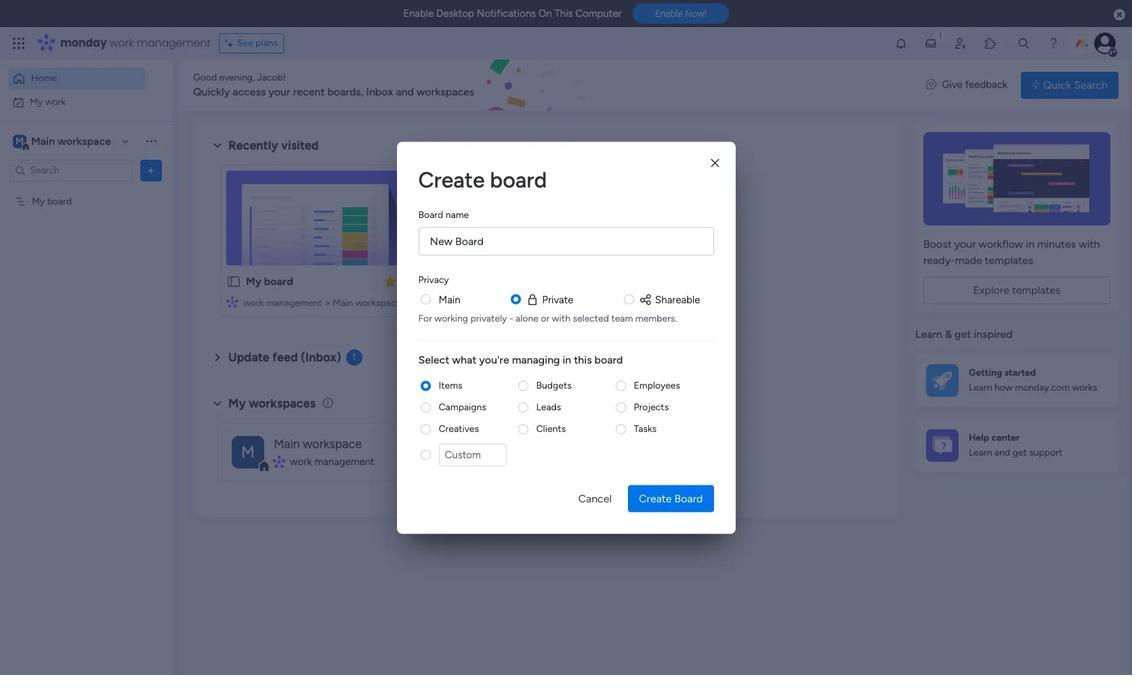 Task type: describe. For each thing, give the bounding box(es) containing it.
dapulse close image
[[1115, 8, 1126, 22]]

board name
[[419, 209, 469, 220]]

>
[[325, 298, 331, 309]]

1 image
[[935, 28, 947, 43]]

help center element
[[916, 419, 1119, 473]]

this
[[555, 7, 573, 20]]

update feed (inbox)
[[228, 351, 341, 365]]

give
[[943, 79, 963, 91]]

started
[[1005, 367, 1037, 379]]

work management > main workspace
[[243, 298, 401, 309]]

main inside privacy element
[[439, 294, 461, 306]]

create for create board
[[639, 492, 672, 505]]

get inside help center learn and get support
[[1013, 448, 1028, 459]]

close recently visited image
[[210, 138, 226, 154]]

quick
[[1044, 78, 1072, 91]]

board inside list box
[[47, 196, 72, 207]]

help image
[[1048, 37, 1061, 50]]

select what you're managing in this board
[[419, 354, 623, 366]]

and inside help center learn and get support
[[995, 448, 1011, 459]]

with inside boost your workflow in minutes with ready-made templates
[[1080, 238, 1101, 251]]

access
[[233, 85, 266, 98]]

my board list box
[[0, 187, 173, 396]]

notifications
[[477, 7, 536, 20]]

shareable
[[656, 294, 701, 306]]

with inside privacy element
[[552, 313, 571, 324]]

or
[[541, 313, 550, 324]]

name
[[446, 209, 469, 220]]

m for workspace image
[[241, 442, 255, 462]]

select what you're managing in this board option group
[[419, 379, 714, 475]]

working
[[435, 313, 469, 324]]

explore templates button
[[924, 277, 1111, 304]]

good evening, jacob! quickly access your recent boards, inbox and workspaces
[[193, 72, 475, 98]]

privacy heading
[[419, 273, 449, 287]]

shareable button
[[639, 292, 701, 307]]

update
[[228, 351, 270, 365]]

plans
[[256, 37, 278, 49]]

learn for getting
[[970, 383, 993, 394]]

on
[[539, 7, 552, 20]]

work right component image
[[290, 456, 312, 468]]

search
[[1075, 78, 1109, 91]]

for
[[419, 313, 432, 324]]

0 vertical spatial get
[[955, 328, 972, 341]]

component image
[[274, 456, 285, 469]]

1
[[352, 352, 356, 363]]

v2 bolt switch image
[[1033, 78, 1041, 93]]

work right monday
[[110, 35, 134, 51]]

invite members image
[[955, 37, 968, 50]]

visited
[[281, 138, 319, 153]]

feed
[[273, 351, 298, 365]]

boost your workflow in minutes with ready-made templates
[[924, 238, 1101, 267]]

cancel
[[579, 492, 612, 505]]

my inside my work button
[[30, 96, 43, 107]]

close my workspaces image
[[210, 396, 226, 412]]

home button
[[8, 68, 146, 89]]

Custom field
[[439, 444, 507, 466]]

main up component image
[[274, 437, 300, 452]]

learn for help
[[970, 448, 993, 459]]

evening,
[[219, 72, 255, 83]]

give feedback
[[943, 79, 1008, 91]]

remove from favorites image
[[384, 275, 397, 288]]

management for work management > main workspace
[[266, 298, 322, 309]]

cancel button
[[568, 485, 623, 513]]

0 vertical spatial management
[[137, 35, 211, 51]]

1 vertical spatial workspace
[[356, 298, 401, 309]]

workspace inside workspace selection element
[[58, 135, 111, 147]]

management for work management
[[315, 456, 375, 468]]

monday work management
[[60, 35, 211, 51]]

jacob simon image
[[1095, 33, 1117, 54]]

works
[[1073, 383, 1098, 394]]

tasks
[[634, 423, 657, 435]]

Search in workspace field
[[28, 163, 113, 178]]

your inside good evening, jacob! quickly access your recent boards, inbox and workspaces
[[269, 85, 291, 98]]

selected
[[573, 313, 610, 324]]

main button
[[439, 292, 461, 307]]

my inside my board list box
[[32, 196, 45, 207]]

work inside button
[[45, 96, 66, 107]]

inbox
[[366, 85, 393, 98]]

home
[[31, 73, 57, 84]]

clients
[[537, 423, 566, 435]]

templates image image
[[928, 132, 1107, 226]]

create board
[[419, 167, 547, 193]]

in inside boost your workflow in minutes with ready-made templates
[[1027, 238, 1035, 251]]

explore templates
[[974, 284, 1061, 297]]

public board image
[[226, 275, 241, 290]]

now!
[[686, 8, 707, 19]]

close image
[[712, 158, 720, 168]]

work right component icon
[[243, 298, 264, 309]]

search everything image
[[1018, 37, 1031, 50]]

projects
[[634, 402, 669, 413]]

learn & get inspired
[[916, 328, 1014, 341]]

creatives
[[439, 423, 479, 435]]

my right close my workspaces icon
[[228, 396, 246, 411]]

getting
[[970, 367, 1003, 379]]

main inside workspace selection element
[[31, 135, 55, 147]]

ready-
[[924, 254, 956, 267]]

help
[[970, 432, 990, 444]]

apps image
[[984, 37, 998, 50]]

recent
[[293, 85, 325, 98]]

recently visited
[[228, 138, 319, 153]]

component image
[[226, 296, 239, 308]]

board inside button
[[675, 492, 703, 505]]

quick search button
[[1022, 72, 1119, 99]]

made
[[956, 254, 983, 267]]

0 vertical spatial learn
[[916, 328, 943, 341]]

quickly
[[193, 85, 230, 98]]

select product image
[[12, 37, 26, 50]]

work management
[[290, 456, 375, 468]]

center
[[992, 432, 1021, 444]]

this
[[574, 354, 592, 366]]

&
[[946, 328, 953, 341]]

minutes
[[1038, 238, 1077, 251]]

campaigns
[[439, 402, 487, 413]]

for working privately - alone or with selected team members.
[[419, 313, 678, 324]]

your inside boost your workflow in minutes with ready-made templates
[[955, 238, 977, 251]]

enable now! button
[[633, 4, 729, 24]]

leads
[[537, 402, 562, 413]]

items
[[439, 380, 463, 392]]

what
[[452, 354, 477, 366]]



Task type: vqa. For each thing, say whether or not it's contained in the screenshot.
Update button
no



Task type: locate. For each thing, give the bounding box(es) containing it.
templates down workflow
[[986, 254, 1034, 267]]

1 vertical spatial workspaces
[[249, 396, 316, 411]]

my board inside list box
[[32, 196, 72, 207]]

desktop
[[437, 7, 475, 20]]

alone
[[516, 313, 539, 324]]

select what you're managing in this board heading
[[419, 352, 714, 369]]

good
[[193, 72, 217, 83]]

0 horizontal spatial board
[[419, 209, 444, 220]]

workspace up work management
[[303, 437, 362, 452]]

0 vertical spatial with
[[1080, 238, 1101, 251]]

1 vertical spatial with
[[552, 313, 571, 324]]

in inside heading
[[563, 354, 572, 366]]

1 horizontal spatial and
[[995, 448, 1011, 459]]

0 horizontal spatial main workspace
[[31, 135, 111, 147]]

getting started element
[[916, 354, 1119, 408]]

my
[[30, 96, 43, 107], [32, 196, 45, 207], [246, 275, 262, 288], [228, 396, 246, 411]]

0 vertical spatial your
[[269, 85, 291, 98]]

my workspaces
[[228, 396, 316, 411]]

management up good
[[137, 35, 211, 51]]

0 vertical spatial main workspace
[[31, 135, 111, 147]]

0 horizontal spatial m
[[16, 135, 24, 147]]

create right cancel
[[639, 492, 672, 505]]

m for workspace icon
[[16, 135, 24, 147]]

getting started learn how monday.com works
[[970, 367, 1098, 394]]

0 vertical spatial board
[[419, 209, 444, 220]]

get
[[955, 328, 972, 341], [1013, 448, 1028, 459]]

my board right public board 'image'
[[246, 275, 293, 288]]

and right inbox
[[396, 85, 414, 98]]

learn inside the getting started learn how monday.com works
[[970, 383, 993, 394]]

you're
[[480, 354, 510, 366]]

workflow
[[979, 238, 1024, 251]]

1 vertical spatial and
[[995, 448, 1011, 459]]

inbox image
[[925, 37, 938, 50]]

0 vertical spatial create
[[419, 167, 485, 193]]

and down center
[[995, 448, 1011, 459]]

0 horizontal spatial my board
[[32, 196, 72, 207]]

0 horizontal spatial with
[[552, 313, 571, 324]]

create
[[419, 167, 485, 193], [639, 492, 672, 505]]

1 horizontal spatial create
[[639, 492, 672, 505]]

0 horizontal spatial create
[[419, 167, 485, 193]]

enable left desktop
[[404, 7, 434, 20]]

templates
[[986, 254, 1034, 267], [1013, 284, 1061, 297]]

0 horizontal spatial in
[[563, 354, 572, 366]]

1 vertical spatial create
[[639, 492, 672, 505]]

create board
[[639, 492, 703, 505]]

templates right "explore"
[[1013, 284, 1061, 297]]

1 horizontal spatial your
[[955, 238, 977, 251]]

see plans button
[[219, 33, 284, 54]]

create board button
[[629, 485, 714, 513]]

enable for enable desktop notifications on this computer
[[404, 7, 434, 20]]

my down 'home'
[[30, 96, 43, 107]]

1 horizontal spatial enable
[[655, 8, 683, 19]]

learn
[[916, 328, 943, 341], [970, 383, 993, 394], [970, 448, 993, 459]]

my work
[[30, 96, 66, 107]]

main
[[31, 135, 55, 147], [439, 294, 461, 306], [333, 298, 353, 309], [274, 437, 300, 452]]

1 horizontal spatial m
[[241, 442, 255, 462]]

board
[[490, 167, 547, 193], [47, 196, 72, 207], [264, 275, 293, 288], [595, 354, 623, 366]]

privacy element
[[419, 292, 714, 325]]

2 vertical spatial learn
[[970, 448, 993, 459]]

feedback
[[966, 79, 1008, 91]]

1 horizontal spatial main workspace
[[274, 437, 362, 452]]

learn down getting
[[970, 383, 993, 394]]

with
[[1080, 238, 1101, 251], [552, 313, 571, 324]]

team
[[612, 313, 634, 324]]

1 vertical spatial management
[[266, 298, 322, 309]]

open update feed (inbox) image
[[210, 350, 226, 366]]

and inside good evening, jacob! quickly access your recent boards, inbox and workspaces
[[396, 85, 414, 98]]

management right component image
[[315, 456, 375, 468]]

members.
[[636, 313, 678, 324]]

0 vertical spatial workspace
[[58, 135, 111, 147]]

templates inside boost your workflow in minutes with ready-made templates
[[986, 254, 1034, 267]]

1 vertical spatial your
[[955, 238, 977, 251]]

0 vertical spatial in
[[1027, 238, 1035, 251]]

workspaces right inbox
[[417, 85, 475, 98]]

board inside heading
[[419, 209, 444, 220]]

work
[[110, 35, 134, 51], [45, 96, 66, 107], [243, 298, 264, 309], [290, 456, 312, 468]]

private button
[[526, 292, 574, 307]]

1 vertical spatial get
[[1013, 448, 1028, 459]]

support
[[1030, 448, 1063, 459]]

main up working
[[439, 294, 461, 306]]

and
[[396, 85, 414, 98], [995, 448, 1011, 459]]

get right &
[[955, 328, 972, 341]]

1 vertical spatial m
[[241, 442, 255, 462]]

learn down help
[[970, 448, 993, 459]]

1 vertical spatial templates
[[1013, 284, 1061, 297]]

my board down search in workspace field
[[32, 196, 72, 207]]

create board heading
[[419, 163, 714, 196]]

main right workspace icon
[[31, 135, 55, 147]]

m inside workspace icon
[[16, 135, 24, 147]]

boards,
[[328, 85, 364, 98]]

0 horizontal spatial get
[[955, 328, 972, 341]]

0 vertical spatial m
[[16, 135, 24, 147]]

Board name field
[[419, 227, 714, 256]]

v2 user feedback image
[[927, 77, 937, 93]]

your up made
[[955, 238, 977, 251]]

create inside heading
[[419, 167, 485, 193]]

notifications image
[[895, 37, 909, 50]]

0 horizontal spatial workspaces
[[249, 396, 316, 411]]

workspace selection element
[[13, 133, 113, 151]]

my work button
[[8, 91, 146, 113]]

workspaces inside good evening, jacob! quickly access your recent boards, inbox and workspaces
[[417, 85, 475, 98]]

main right ">"
[[333, 298, 353, 309]]

2 vertical spatial workspace
[[303, 437, 362, 452]]

create up name
[[419, 167, 485, 193]]

learn left &
[[916, 328, 943, 341]]

1 vertical spatial learn
[[970, 383, 993, 394]]

workspace up search in workspace field
[[58, 135, 111, 147]]

see
[[237, 37, 253, 49]]

privately
[[471, 313, 507, 324]]

0 vertical spatial and
[[396, 85, 414, 98]]

employees
[[634, 380, 681, 392]]

1 horizontal spatial get
[[1013, 448, 1028, 459]]

enable inside button
[[655, 8, 683, 19]]

monday
[[60, 35, 107, 51]]

0 horizontal spatial your
[[269, 85, 291, 98]]

1 vertical spatial my board
[[246, 275, 293, 288]]

workspace image
[[13, 134, 26, 149]]

enable desktop notifications on this computer
[[404, 7, 622, 20]]

option
[[0, 189, 173, 192]]

enable left now!
[[655, 8, 683, 19]]

1 horizontal spatial with
[[1080, 238, 1101, 251]]

0 vertical spatial workspaces
[[417, 85, 475, 98]]

board name heading
[[419, 207, 469, 222]]

quick search
[[1044, 78, 1109, 91]]

1 vertical spatial main workspace
[[274, 437, 362, 452]]

privacy
[[419, 274, 449, 285]]

help center learn and get support
[[970, 432, 1063, 459]]

1 vertical spatial in
[[563, 354, 572, 366]]

computer
[[576, 7, 622, 20]]

1 vertical spatial board
[[675, 492, 703, 505]]

1 horizontal spatial board
[[675, 492, 703, 505]]

2 vertical spatial management
[[315, 456, 375, 468]]

create for create board
[[419, 167, 485, 193]]

budgets
[[537, 380, 572, 392]]

-
[[510, 313, 514, 324]]

explore
[[974, 284, 1010, 297]]

how
[[995, 383, 1014, 394]]

1 horizontal spatial in
[[1027, 238, 1035, 251]]

learn inside help center learn and get support
[[970, 448, 993, 459]]

jacob!
[[257, 72, 286, 83]]

1 horizontal spatial my board
[[246, 275, 293, 288]]

your
[[269, 85, 291, 98], [955, 238, 977, 251]]

see plans
[[237, 37, 278, 49]]

your down jacob! on the top
[[269, 85, 291, 98]]

recently
[[228, 138, 278, 153]]

monday.com
[[1016, 383, 1071, 394]]

0 horizontal spatial and
[[396, 85, 414, 98]]

select
[[419, 354, 450, 366]]

1 horizontal spatial workspaces
[[417, 85, 475, 98]]

(inbox)
[[301, 351, 341, 365]]

workspaces down update feed (inbox)
[[249, 396, 316, 411]]

enable now!
[[655, 8, 707, 19]]

in left the this
[[563, 354, 572, 366]]

0 vertical spatial templates
[[986, 254, 1034, 267]]

management
[[137, 35, 211, 51], [266, 298, 322, 309], [315, 456, 375, 468]]

board
[[419, 209, 444, 220], [675, 492, 703, 505]]

managing
[[512, 354, 560, 366]]

inspired
[[975, 328, 1014, 341]]

my right public board 'image'
[[246, 275, 262, 288]]

0 horizontal spatial enable
[[404, 7, 434, 20]]

main workspace up search in workspace field
[[31, 135, 111, 147]]

0 vertical spatial my board
[[32, 196, 72, 207]]

work down 'home'
[[45, 96, 66, 107]]

with right or
[[552, 313, 571, 324]]

main workspace inside workspace selection element
[[31, 135, 111, 147]]

create inside button
[[639, 492, 672, 505]]

with right minutes
[[1080, 238, 1101, 251]]

boost
[[924, 238, 953, 251]]

workspace down remove from favorites icon
[[356, 298, 401, 309]]

in left minutes
[[1027, 238, 1035, 251]]

management left ">"
[[266, 298, 322, 309]]

workspace image
[[232, 436, 264, 469]]

private
[[543, 294, 574, 306]]

my down search in workspace field
[[32, 196, 45, 207]]

m inside workspace image
[[241, 442, 255, 462]]

templates inside button
[[1013, 284, 1061, 297]]

enable for enable now!
[[655, 8, 683, 19]]

workspace
[[58, 135, 111, 147], [356, 298, 401, 309], [303, 437, 362, 452]]

get down center
[[1013, 448, 1028, 459]]

main workspace up work management
[[274, 437, 362, 452]]

m
[[16, 135, 24, 147], [241, 442, 255, 462]]



